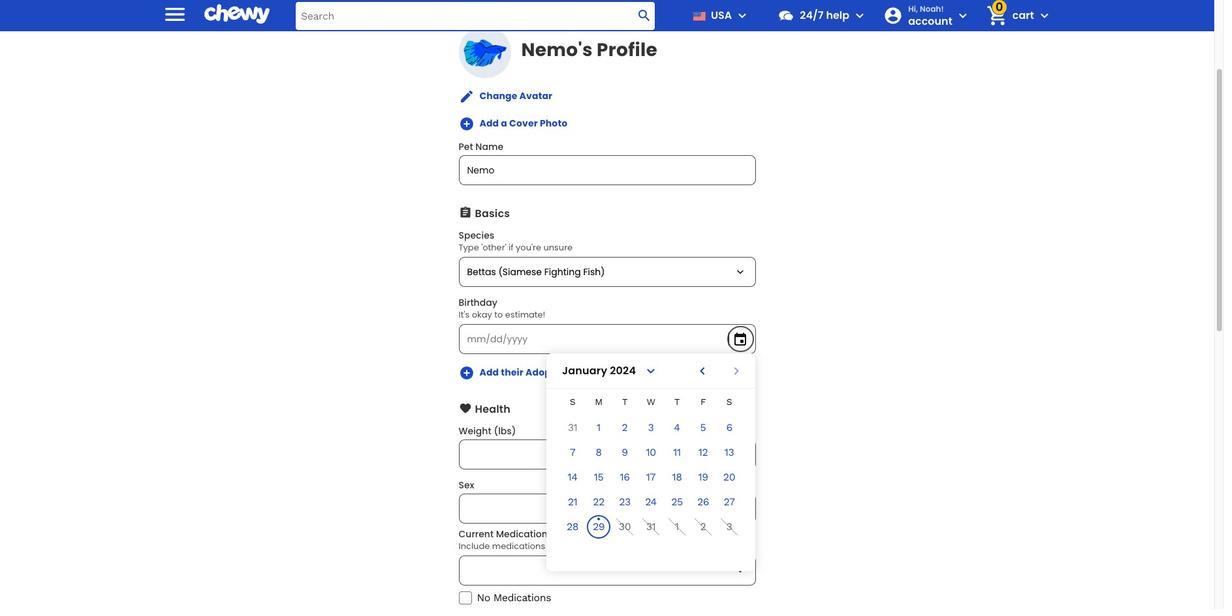 Task type: describe. For each thing, give the bounding box(es) containing it.
19
[[698, 472, 708, 484]]

add their adoption date
[[480, 367, 594, 380]]

29
[[593, 521, 605, 534]]

current medications include medications like flea and tick prevention.
[[459, 528, 666, 553]]

tuesday column header
[[613, 389, 637, 415]]

29 button
[[587, 516, 611, 539]]

flea
[[564, 541, 580, 553]]

january 2024 grid
[[547, 389, 756, 572]]

you're
[[516, 242, 541, 254]]

species
[[459, 230, 495, 243]]

change
[[480, 89, 518, 103]]

adoption
[[526, 367, 570, 380]]

row containing 7
[[547, 441, 756, 465]]

help
[[826, 8, 850, 23]]

31
[[568, 422, 578, 434]]

help menu image
[[852, 8, 868, 24]]

row containing 21
[[547, 491, 756, 515]]

change avatar button
[[459, 89, 553, 105]]

7 button
[[561, 441, 585, 465]]

birthday
[[459, 297, 498, 310]]

estimate!
[[505, 309, 546, 322]]

weight (lbs)
[[459, 425, 516, 438]]

menu image inside usa dropdown button
[[735, 8, 751, 24]]

submit search image
[[637, 8, 653, 24]]

w
[[647, 397, 655, 408]]

saturday column header
[[718, 389, 741, 415]]

22 button
[[587, 491, 611, 515]]

name
[[476, 140, 504, 154]]

6 button
[[718, 417, 741, 440]]

24/7
[[800, 8, 824, 23]]

add a cover photo
[[480, 117, 568, 130]]

current
[[459, 528, 494, 541]]

13 button
[[718, 441, 741, 465]]

add their adoption date button
[[459, 366, 594, 382]]

2
[[622, 422, 628, 434]]

28 button
[[561, 516, 585, 539]]

18
[[672, 472, 682, 484]]

cart link
[[981, 0, 1035, 31]]

date
[[572, 367, 594, 380]]

usa button
[[688, 0, 751, 31]]

usa
[[711, 8, 732, 23]]

's
[[578, 37, 593, 63]]

19 button
[[692, 466, 715, 490]]

profile
[[597, 37, 658, 63]]

Pet Name text field
[[459, 156, 755, 185]]

and
[[582, 541, 599, 553]]

row containing s
[[547, 389, 756, 415]]

13
[[725, 447, 734, 459]]

12 button
[[692, 441, 715, 465]]

t for the thursday column header
[[675, 397, 680, 408]]

9 button
[[613, 441, 637, 465]]

26 button
[[692, 491, 715, 515]]

it's
[[459, 309, 470, 322]]

okay
[[472, 309, 492, 322]]

photo
[[540, 117, 568, 130]]

11 button
[[666, 441, 689, 465]]

wednesday column header
[[639, 389, 663, 415]]

7
[[570, 447, 576, 459]]

chewy home image
[[204, 0, 270, 28]]

medications for no
[[494, 592, 551, 605]]

thursday column header
[[666, 389, 689, 415]]

Species text field
[[459, 258, 755, 287]]

5 button
[[692, 417, 715, 440]]

medications for current
[[496, 528, 553, 541]]

a
[[501, 117, 507, 130]]

'other'
[[481, 242, 507, 254]]

s for sunday column header
[[570, 397, 576, 408]]

1 button
[[587, 417, 611, 440]]

t for tuesday column header
[[622, 397, 628, 408]]

cover
[[509, 117, 538, 130]]

include
[[459, 541, 490, 553]]

health
[[475, 402, 511, 417]]

5
[[700, 422, 706, 434]]

25 button
[[666, 491, 689, 515]]

Birthday telephone field
[[459, 325, 755, 354]]

nemo
[[521, 37, 578, 63]]

add for add a cover photo
[[480, 117, 499, 130]]

pet name
[[459, 140, 504, 154]]

prevention.
[[618, 541, 666, 553]]

chewy support image
[[778, 7, 795, 24]]

15 button
[[587, 466, 611, 490]]

account menu image
[[955, 8, 971, 24]]

friday column header
[[692, 389, 715, 415]]

3
[[648, 422, 654, 434]]

21
[[568, 496, 578, 509]]

1
[[597, 422, 601, 434]]

0 horizontal spatial menu image
[[162, 1, 188, 27]]



Task type: locate. For each thing, give the bounding box(es) containing it.
s inside column header
[[570, 397, 576, 408]]

17
[[646, 472, 656, 484]]

f
[[701, 397, 706, 408]]

row up prevention.
[[547, 516, 756, 539]]

to
[[495, 309, 503, 322]]

row up 10
[[547, 417, 756, 440]]

t inside column header
[[675, 397, 680, 408]]

0 horizontal spatial s
[[570, 397, 576, 408]]

26
[[697, 496, 709, 509]]

row group containing 31
[[547, 415, 756, 541]]

22
[[593, 496, 605, 509]]

1 horizontal spatial t
[[675, 397, 680, 408]]

t
[[622, 397, 628, 408], [675, 397, 680, 408]]

s up the 6
[[727, 397, 732, 408]]

0 vertical spatial add
[[480, 117, 499, 130]]

Product search field
[[296, 2, 655, 30]]

sunday column header
[[561, 389, 585, 415]]

1 add from the top
[[480, 117, 499, 130]]

account
[[909, 14, 953, 29]]

24
[[645, 496, 657, 509]]

23 button
[[613, 491, 637, 515]]

11
[[673, 447, 681, 459]]

4 button
[[666, 417, 689, 440]]

5 row from the top
[[547, 491, 756, 515]]

menu image left chewy home image
[[162, 1, 188, 27]]

1 vertical spatial medications
[[494, 592, 551, 605]]

2 row from the top
[[547, 417, 756, 440]]

hi, noah! account
[[909, 3, 953, 29]]

add inside 'button'
[[480, 117, 499, 130]]

row up 24
[[547, 466, 756, 490]]

add inside button
[[480, 367, 499, 380]]

s for "saturday" "column header" at right
[[727, 397, 732, 408]]

18 button
[[666, 466, 689, 490]]

add a cover photo button
[[459, 116, 568, 132]]

calendar view is open, switch to year view image
[[643, 364, 659, 379]]

row down 17 popup button
[[547, 491, 756, 515]]

3 row from the top
[[547, 441, 756, 465]]

row group
[[547, 415, 756, 541]]

if
[[509, 242, 514, 254]]

unsure
[[544, 242, 573, 254]]

their
[[501, 367, 524, 380]]

medications right current
[[496, 528, 553, 541]]

row up 3
[[547, 389, 756, 415]]

no
[[477, 592, 490, 605]]

sex
[[459, 479, 475, 492]]

basics
[[475, 207, 510, 222]]

21 button
[[561, 491, 585, 515]]

1 t from the left
[[622, 397, 628, 408]]

type
[[459, 242, 479, 254]]

0 horizontal spatial t
[[622, 397, 628, 408]]

4 row from the top
[[547, 466, 756, 490]]

20 button
[[718, 466, 741, 490]]

row up 17
[[547, 441, 756, 465]]

no medications
[[477, 592, 551, 605]]

birthday it's okay to estimate!
[[459, 297, 546, 322]]

23
[[619, 496, 631, 509]]

16 button
[[613, 466, 637, 490]]

24/7 help link
[[773, 0, 850, 31]]

25
[[671, 496, 683, 509]]

january
[[562, 364, 608, 379]]

change avatar
[[480, 89, 553, 103]]

medications inside current medications include medications like flea and tick prevention.
[[496, 528, 553, 541]]

m
[[595, 397, 603, 408]]

28
[[567, 521, 579, 534]]

10 button
[[639, 441, 663, 465]]

27 button
[[718, 491, 741, 515]]

medications right no
[[494, 592, 551, 605]]

31 button
[[561, 417, 585, 440]]

6 row from the top
[[547, 516, 756, 539]]

1 s from the left
[[570, 397, 576, 408]]

menu image
[[162, 1, 188, 27], [735, 8, 751, 24]]

cart
[[1013, 8, 1035, 23]]

pet avatar image
[[459, 26, 511, 78]]

1 horizontal spatial s
[[727, 397, 732, 408]]

24/7 help
[[800, 8, 850, 23]]

row containing 28
[[547, 516, 756, 539]]

cart menu image
[[1037, 8, 1053, 24]]

0 vertical spatial medications
[[496, 528, 553, 541]]

2 s from the left
[[727, 397, 732, 408]]

8 button
[[587, 441, 611, 465]]

row containing 31
[[547, 417, 756, 440]]

monday column header
[[587, 389, 611, 415]]

Weight (lbs) text field
[[459, 441, 755, 469]]

add
[[480, 117, 499, 130], [480, 367, 499, 380]]

1 row from the top
[[547, 389, 756, 415]]

menu image right usa
[[735, 8, 751, 24]]

3 button
[[639, 417, 663, 440]]

noah!
[[920, 3, 944, 14]]

s inside "column header"
[[727, 397, 732, 408]]

avatar
[[520, 89, 553, 103]]

medications
[[496, 528, 553, 541], [494, 592, 551, 605]]

pet
[[459, 140, 473, 154]]

medications
[[492, 541, 545, 553]]

20
[[724, 472, 735, 484]]

2 button
[[613, 417, 637, 440]]

species type 'other' if you're unsure
[[459, 230, 573, 254]]

previous month image
[[695, 364, 711, 379]]

2 add from the top
[[480, 367, 499, 380]]

t up the 4
[[675, 397, 680, 408]]

t up 2 in the right of the page
[[622, 397, 628, 408]]

row
[[547, 389, 756, 415], [547, 417, 756, 440], [547, 441, 756, 465], [547, 466, 756, 490], [547, 491, 756, 515], [547, 516, 756, 539]]

add left a
[[480, 117, 499, 130]]

2 t from the left
[[675, 397, 680, 408]]

add for add their adoption date
[[480, 367, 499, 380]]

Search text field
[[296, 2, 655, 30]]

add left their
[[480, 367, 499, 380]]

17 button
[[639, 466, 663, 490]]

row containing 14
[[547, 466, 756, 490]]

8
[[596, 447, 602, 459]]

tick
[[601, 541, 616, 553]]

(lbs)
[[494, 425, 516, 438]]

like
[[548, 541, 562, 553]]

choose date image
[[733, 332, 749, 348]]

1 horizontal spatial menu image
[[735, 8, 751, 24]]

s up '31'
[[570, 397, 576, 408]]

10
[[646, 447, 656, 459]]

nemo 's profile
[[521, 37, 658, 63]]

t inside column header
[[622, 397, 628, 408]]

1 vertical spatial add
[[480, 367, 499, 380]]

4
[[674, 422, 680, 434]]

6
[[726, 422, 733, 434]]

16
[[620, 472, 630, 484]]

items image
[[986, 4, 1009, 27]]



Task type: vqa. For each thing, say whether or not it's contained in the screenshot.


